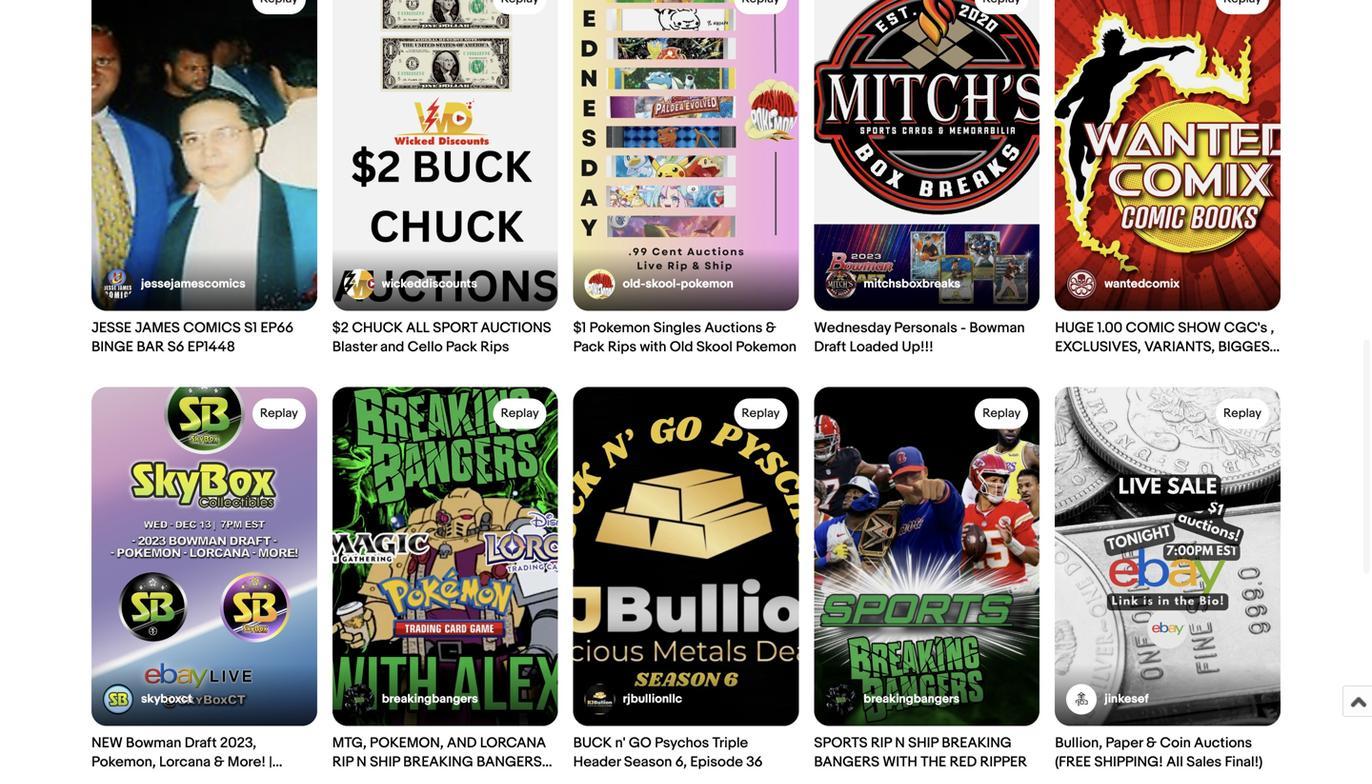 Task type: describe. For each thing, give the bounding box(es) containing it.
with
[[640, 339, 667, 356]]

skool
[[696, 339, 733, 356]]

bar
[[137, 339, 164, 356]]

ripper
[[980, 754, 1027, 771]]

6,
[[675, 754, 687, 771]]

jesse james comics s1 ep66 binge bar s6 ep1448
[[91, 320, 293, 356]]

triple
[[712, 735, 748, 752]]

breakingbangers link for pokemon,
[[344, 684, 478, 715]]

final!)
[[1225, 754, 1263, 771]]

alex
[[370, 773, 405, 775]]

old
[[670, 339, 693, 356]]

comics
[[183, 320, 241, 337]]

bangers inside mtg, pokemon, and lorcana rip n ship breaking bangers with alex
[[477, 754, 542, 771]]

wickeddiscounts
[[382, 277, 477, 292]]

jinkesef
[[1105, 692, 1149, 707]]

jinkesef link
[[1067, 684, 1149, 715]]

(free
[[1055, 754, 1091, 771]]

personals
[[894, 320, 958, 337]]

rips inside $1 pokemon singles auctions & pack rips with old skool pokemon
[[608, 339, 637, 356]]

1.00
[[1097, 320, 1123, 337]]

shipping!
[[1094, 754, 1163, 771]]

mitchsboxbreaks image
[[826, 269, 856, 300]]

& inside bullion, paper & coin auctions (free shipping! all sales final!)
[[1146, 735, 1157, 752]]

wickeddiscounts image
[[344, 269, 374, 300]]

rip inside mtg, pokemon, and lorcana rip n ship breaking bangers with alex
[[332, 754, 353, 771]]

new
[[91, 735, 123, 752]]

exclusives,
[[1055, 339, 1141, 356]]

-
[[961, 320, 966, 337]]

ep66
[[260, 320, 293, 337]]

$2 chuck all sport auctions blaster and cello pack rips
[[332, 320, 551, 356]]

n'
[[615, 735, 626, 752]]

auctions
[[481, 320, 551, 337]]

jessejamescomics link
[[103, 269, 246, 300]]

chuck
[[352, 320, 403, 337]]

mtg,
[[332, 735, 367, 752]]

yet!
[[1101, 358, 1131, 375]]

0 horizontal spatial pokemon
[[589, 320, 650, 337]]

loaded
[[850, 339, 899, 356]]

replay for sports rip n ship breaking bangers with the red ripper
[[983, 407, 1021, 421]]

wednesday personals - bowman draft  loaded up!!!
[[814, 320, 1025, 356]]

singles
[[653, 320, 701, 337]]

replay for new bowman draft 2023, pokemon, lorcana & more! | skybox
[[260, 407, 298, 421]]

wickeddiscounts link
[[344, 269, 477, 300]]

auctions inside bullion, paper & coin auctions (free shipping! all sales final!)
[[1194, 735, 1252, 752]]

& inside $1 pokemon singles auctions & pack rips with old skool pokemon
[[766, 320, 776, 337]]

up!!!
[[902, 339, 934, 356]]

& inside the 'new bowman draft 2023, pokemon, lorcana & more! | skybox'
[[214, 754, 224, 771]]

wantedcomix
[[1105, 277, 1180, 292]]

mitchsboxbreaks
[[864, 277, 961, 292]]

wantedcomix image
[[1067, 269, 1097, 300]]

skybox
[[91, 773, 139, 775]]

psychos
[[655, 735, 709, 752]]

header
[[573, 754, 621, 771]]

pack inside $1 pokemon singles auctions & pack rips with old skool pokemon
[[573, 339, 605, 356]]

rip inside sports rip n ship breaking bangers with the red ripper
[[871, 735, 892, 752]]

comic
[[1126, 320, 1175, 337]]

james
[[135, 320, 180, 337]]

wantedcomix link
[[1067, 269, 1180, 300]]

ep1448
[[188, 339, 235, 356]]

replay for buck n' go psychos triple header season 6, episode 36
[[742, 407, 780, 421]]

s6
[[167, 339, 184, 356]]

go
[[629, 735, 652, 752]]

huge 1.00 comic show  cgc's , exclusives,  variants, biggest show yet!
[[1055, 320, 1277, 375]]

binge
[[91, 339, 133, 356]]

0 vertical spatial show
[[1178, 320, 1221, 337]]

pokemon
[[681, 277, 734, 292]]

draft inside the 'new bowman draft 2023, pokemon, lorcana & more! | skybox'
[[185, 735, 217, 752]]

biggest
[[1218, 339, 1277, 356]]

sport
[[433, 320, 477, 337]]

lorcana
[[480, 735, 546, 752]]

jesse
[[91, 320, 132, 337]]

and
[[447, 735, 477, 752]]

sports
[[814, 735, 868, 752]]

buck
[[573, 735, 612, 752]]

pokemon,
[[370, 735, 444, 752]]

season
[[624, 754, 672, 771]]

breakingbangers link for rip
[[826, 684, 960, 715]]

auctions inside $1 pokemon singles auctions & pack rips with old skool pokemon
[[705, 320, 763, 337]]

skyboxct link
[[103, 684, 192, 715]]

new bowman draft 2023, pokemon, lorcana & more! | skybox
[[91, 735, 272, 775]]



Task type: locate. For each thing, give the bounding box(es) containing it.
pack down sport at the top left of the page
[[446, 339, 477, 356]]

1 vertical spatial breaking
[[403, 754, 473, 771]]

0 horizontal spatial auctions
[[705, 320, 763, 337]]

1 horizontal spatial bowman
[[969, 320, 1025, 337]]

1 horizontal spatial &
[[766, 320, 776, 337]]

rjbullionllc
[[623, 692, 682, 707]]

breaking inside mtg, pokemon, and lorcana rip n ship breaking bangers with alex
[[403, 754, 473, 771]]

jessejamescomics image
[[103, 269, 133, 300]]

pokemon,
[[91, 754, 156, 771]]

1 horizontal spatial pokemon
[[736, 339, 797, 356]]

breaking
[[942, 735, 1012, 752], [403, 754, 473, 771]]

replay for bullion, paper & coin auctions (free shipping! all sales final!)
[[1224, 407, 1262, 421]]

0 vertical spatial &
[[766, 320, 776, 337]]

ship up the
[[908, 735, 938, 752]]

rips inside $2 chuck all sport auctions blaster and cello pack rips
[[480, 339, 509, 356]]

bowman inside the 'new bowman draft 2023, pokemon, lorcana & more! | skybox'
[[126, 735, 181, 752]]

more!
[[228, 754, 266, 771]]

breakingbangers up pokemon,
[[382, 692, 478, 707]]

replay for mtg, pokemon, and lorcana rip n ship breaking bangers with alex
[[501, 407, 539, 421]]

0 horizontal spatial rip
[[332, 754, 353, 771]]

0 vertical spatial breaking
[[942, 735, 1012, 752]]

all
[[406, 320, 430, 337]]

with
[[883, 754, 918, 771], [332, 773, 367, 775]]

1 vertical spatial bowman
[[126, 735, 181, 752]]

4 replay from the left
[[983, 407, 1021, 421]]

bullion, paper & coin auctions (free shipping! all sales final!)
[[1055, 735, 1263, 771]]

rips down auctions
[[480, 339, 509, 356]]

breakingbangers up sports rip n ship breaking bangers with the red ripper
[[864, 692, 960, 707]]

0 horizontal spatial bowman
[[126, 735, 181, 752]]

pack
[[446, 339, 477, 356], [573, 339, 605, 356]]

0 horizontal spatial with
[[332, 773, 367, 775]]

1 vertical spatial rip
[[332, 754, 353, 771]]

|
[[269, 754, 272, 771]]

cgc's
[[1224, 320, 1268, 337]]

s1
[[244, 320, 257, 337]]

ship inside sports rip n ship breaking bangers with the red ripper
[[908, 735, 938, 752]]

wednesday
[[814, 320, 891, 337]]

bowman
[[969, 320, 1025, 337], [126, 735, 181, 752]]

breakingbangers for n
[[864, 692, 960, 707]]

cello
[[408, 339, 443, 356]]

pokemon
[[589, 320, 650, 337], [736, 339, 797, 356]]

rips left with
[[608, 339, 637, 356]]

with inside sports rip n ship breaking bangers with the red ripper
[[883, 754, 918, 771]]

1 vertical spatial pokemon
[[736, 339, 797, 356]]

skyboxct
[[141, 692, 192, 707]]

0 horizontal spatial ship
[[370, 754, 400, 771]]

1 horizontal spatial breakingbangers
[[864, 692, 960, 707]]

huge
[[1055, 320, 1094, 337]]

1 horizontal spatial rips
[[608, 339, 637, 356]]

& down '2023,'
[[214, 754, 224, 771]]

coin
[[1160, 735, 1191, 752]]

pokemon up with
[[589, 320, 650, 337]]

1 vertical spatial auctions
[[1194, 735, 1252, 752]]

0 vertical spatial bowman
[[969, 320, 1025, 337]]

n right sports
[[895, 735, 905, 752]]

bowman right -
[[969, 320, 1025, 337]]

1 vertical spatial &
[[1146, 735, 1157, 752]]

36
[[746, 754, 763, 771]]

1 bangers from the left
[[477, 754, 542, 771]]

1 vertical spatial show
[[1055, 358, 1098, 375]]

1 horizontal spatial auctions
[[1194, 735, 1252, 752]]

1 horizontal spatial breaking
[[942, 735, 1012, 752]]

jinkesef image
[[1067, 684, 1097, 715]]

&
[[766, 320, 776, 337], [1146, 735, 1157, 752], [214, 754, 224, 771]]

0 vertical spatial n
[[895, 735, 905, 752]]

2 rips from the left
[[608, 339, 637, 356]]

1 horizontal spatial ship
[[908, 735, 938, 752]]

$2
[[332, 320, 349, 337]]

draft down wednesday
[[814, 339, 846, 356]]

show up variants,
[[1178, 320, 1221, 337]]

variants,
[[1144, 339, 1215, 356]]

draft up lorcana
[[185, 735, 217, 752]]

sports rip n ship breaking bangers with the red ripper
[[814, 735, 1027, 771]]

rip
[[871, 735, 892, 752], [332, 754, 353, 771]]

1 horizontal spatial bangers
[[814, 754, 880, 771]]

2 bangers from the left
[[814, 754, 880, 771]]

$1
[[573, 320, 586, 337]]

bangers down sports
[[814, 754, 880, 771]]

pack down $1
[[573, 339, 605, 356]]

1 horizontal spatial breakingbangers link
[[826, 684, 960, 715]]

1 horizontal spatial pack
[[573, 339, 605, 356]]

1 replay from the left
[[260, 407, 298, 421]]

2 breakingbangers from the left
[[864, 692, 960, 707]]

0 horizontal spatial breakingbangers link
[[344, 684, 478, 715]]

3 replay from the left
[[742, 407, 780, 421]]

and
[[380, 339, 404, 356]]

sales
[[1187, 754, 1222, 771]]

breakingbangers image
[[344, 684, 374, 715]]

0 horizontal spatial bangers
[[477, 754, 542, 771]]

show
[[1178, 320, 1221, 337], [1055, 358, 1098, 375]]

n inside mtg, pokemon, and lorcana rip n ship breaking bangers with alex
[[357, 754, 367, 771]]

draft
[[814, 339, 846, 356], [185, 735, 217, 752]]

0 horizontal spatial pack
[[446, 339, 477, 356]]

0 horizontal spatial draft
[[185, 735, 217, 752]]

auctions up sales
[[1194, 735, 1252, 752]]

jessejamescomics
[[141, 277, 246, 292]]

0 horizontal spatial n
[[357, 754, 367, 771]]

0 vertical spatial pokemon
[[589, 320, 650, 337]]

draft inside "wednesday personals - bowman draft  loaded up!!!"
[[814, 339, 846, 356]]

paper
[[1106, 735, 1143, 752]]

0 vertical spatial with
[[883, 754, 918, 771]]

blaster
[[332, 339, 377, 356]]

breaking inside sports rip n ship breaking bangers with the red ripper
[[942, 735, 1012, 752]]

mtg, pokemon, and lorcana rip n ship breaking bangers with alex
[[332, 735, 546, 775]]

auctions
[[705, 320, 763, 337], [1194, 735, 1252, 752]]

breakingbangers link up sports rip n ship breaking bangers with the red ripper
[[826, 684, 960, 715]]

$1 pokemon singles auctions & pack rips with old skool pokemon
[[573, 320, 797, 356]]

& left wednesday
[[766, 320, 776, 337]]

old-skool-pokemon link
[[585, 269, 734, 300]]

ship up the alex
[[370, 754, 400, 771]]

the
[[921, 754, 946, 771]]

1 horizontal spatial n
[[895, 735, 905, 752]]

breakingbangers link
[[344, 684, 478, 715], [826, 684, 960, 715]]

replay
[[260, 407, 298, 421], [501, 407, 539, 421], [742, 407, 780, 421], [983, 407, 1021, 421], [1224, 407, 1262, 421]]

with left the
[[883, 754, 918, 771]]

1 breakingbangers link from the left
[[344, 684, 478, 715]]

1 vertical spatial with
[[332, 773, 367, 775]]

auctions up skool
[[705, 320, 763, 337]]

1 horizontal spatial draft
[[814, 339, 846, 356]]

0 vertical spatial auctions
[[705, 320, 763, 337]]

breaking up red
[[942, 735, 1012, 752]]

bangers inside sports rip n ship breaking bangers with the red ripper
[[814, 754, 880, 771]]

1 breakingbangers from the left
[[382, 692, 478, 707]]

,
[[1271, 320, 1274, 337]]

0 vertical spatial ship
[[908, 735, 938, 752]]

old-skool-pokemon
[[623, 277, 734, 292]]

rip down mtg, at the bottom left of page
[[332, 754, 353, 771]]

rip right sports
[[871, 735, 892, 752]]

mitchsboxbreaks link
[[826, 269, 961, 300]]

0 vertical spatial rip
[[871, 735, 892, 752]]

skyboxct image
[[103, 684, 133, 715]]

bowman up pokemon,
[[126, 735, 181, 752]]

0 horizontal spatial &
[[214, 754, 224, 771]]

show down exclusives,
[[1055, 358, 1098, 375]]

0 horizontal spatial show
[[1055, 358, 1098, 375]]

1 horizontal spatial rip
[[871, 735, 892, 752]]

2 horizontal spatial &
[[1146, 735, 1157, 752]]

buck n' go psychos triple header season 6, episode 36
[[573, 735, 763, 771]]

1 vertical spatial ship
[[370, 754, 400, 771]]

old-
[[623, 277, 646, 292]]

bullion,
[[1055, 735, 1103, 752]]

rjbullionllc link
[[585, 684, 682, 715]]

old skool pokemon image
[[585, 269, 615, 300]]

bowman inside "wednesday personals - bowman draft  loaded up!!!"
[[969, 320, 1025, 337]]

rjbullionllc image
[[585, 684, 615, 715]]

0 vertical spatial draft
[[814, 339, 846, 356]]

n inside sports rip n ship breaking bangers with the red ripper
[[895, 735, 905, 752]]

breakingbangers
[[382, 692, 478, 707], [864, 692, 960, 707]]

1 rips from the left
[[480, 339, 509, 356]]

breaking down and
[[403, 754, 473, 771]]

with down mtg, at the bottom left of page
[[332, 773, 367, 775]]

1 horizontal spatial with
[[883, 754, 918, 771]]

bangers down lorcana
[[477, 754, 542, 771]]

episode
[[690, 754, 743, 771]]

pack inside $2 chuck all sport auctions blaster and cello pack rips
[[446, 339, 477, 356]]

2 pack from the left
[[573, 339, 605, 356]]

n down mtg, at the bottom left of page
[[357, 754, 367, 771]]

2 breakingbangers link from the left
[[826, 684, 960, 715]]

5 replay from the left
[[1224, 407, 1262, 421]]

pokemon right skool
[[736, 339, 797, 356]]

1 pack from the left
[[446, 339, 477, 356]]

1 horizontal spatial show
[[1178, 320, 1221, 337]]

0 horizontal spatial breakingbangers
[[382, 692, 478, 707]]

2 replay from the left
[[501, 407, 539, 421]]

red
[[950, 754, 977, 771]]

breakingbangers image
[[826, 684, 856, 715]]

breakingbangers link up pokemon,
[[344, 684, 478, 715]]

1 vertical spatial n
[[357, 754, 367, 771]]

0 horizontal spatial breaking
[[403, 754, 473, 771]]

2023,
[[220, 735, 256, 752]]

lorcana
[[159, 754, 211, 771]]

1 vertical spatial draft
[[185, 735, 217, 752]]

with inside mtg, pokemon, and lorcana rip n ship breaking bangers with alex
[[332, 773, 367, 775]]

all
[[1166, 754, 1183, 771]]

0 horizontal spatial rips
[[480, 339, 509, 356]]

ship
[[908, 735, 938, 752], [370, 754, 400, 771]]

ship inside mtg, pokemon, and lorcana rip n ship breaking bangers with alex
[[370, 754, 400, 771]]

& left coin
[[1146, 735, 1157, 752]]

skool-
[[646, 277, 681, 292]]

2 vertical spatial &
[[214, 754, 224, 771]]

breakingbangers for and
[[382, 692, 478, 707]]



Task type: vqa. For each thing, say whether or not it's contained in the screenshot.
Audio Docks & Mini Speakers Link
no



